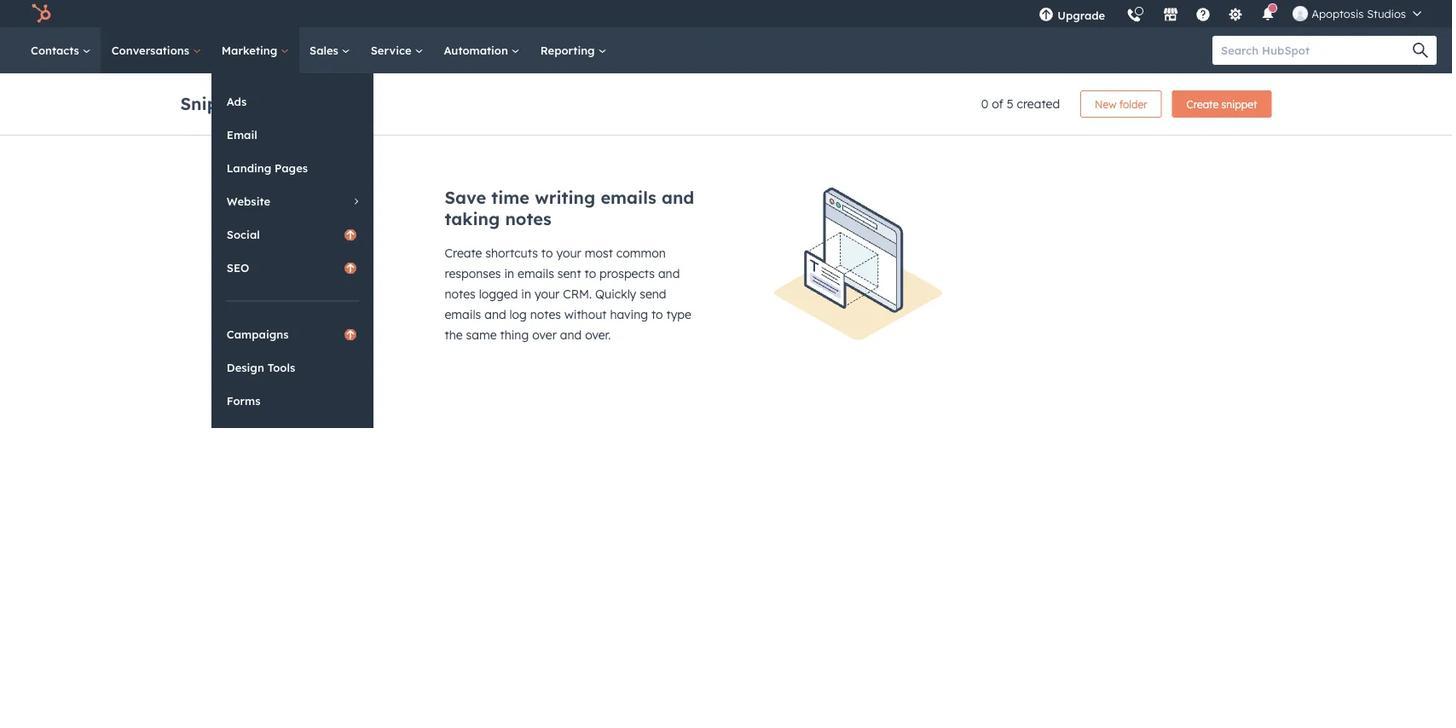 Task type: locate. For each thing, give the bounding box(es) containing it.
to right sent
[[585, 266, 596, 281]]

emails down the shortcuts
[[518, 266, 554, 281]]

in up log
[[521, 287, 531, 302]]

writing
[[535, 187, 596, 208]]

design tools
[[227, 360, 295, 374]]

notes
[[505, 208, 552, 229], [445, 287, 476, 302], [530, 307, 561, 322]]

emails
[[601, 187, 657, 208], [518, 266, 554, 281], [445, 307, 481, 322]]

snippets banner
[[180, 85, 1272, 118]]

campaigns link
[[211, 318, 373, 351]]

2 vertical spatial emails
[[445, 307, 481, 322]]

over
[[532, 328, 557, 343]]

sent
[[558, 266, 581, 281]]

type
[[667, 307, 692, 322]]

search image
[[1414, 43, 1429, 58]]

landing
[[227, 161, 271, 175]]

0 horizontal spatial to
[[542, 246, 553, 261]]

taking
[[445, 208, 500, 229]]

seo link
[[211, 252, 373, 284]]

help button
[[1189, 0, 1218, 27]]

settings link
[[1218, 0, 1254, 27]]

0 vertical spatial your
[[557, 246, 582, 261]]

2 horizontal spatial emails
[[601, 187, 657, 208]]

campaigns
[[227, 327, 289, 341]]

0 vertical spatial create
[[1187, 98, 1219, 110]]

thing
[[500, 328, 529, 343]]

settings image
[[1229, 8, 1244, 23]]

and down the logged
[[485, 307, 506, 322]]

tools
[[268, 360, 295, 374]]

conversations
[[112, 43, 193, 57]]

notes inside save time writing emails and taking notes
[[505, 208, 552, 229]]

snippets
[[180, 93, 255, 114]]

folder
[[1120, 98, 1148, 110]]

ads link
[[211, 85, 373, 118]]

pages
[[275, 161, 308, 175]]

landing pages link
[[211, 152, 373, 184]]

logged
[[479, 287, 518, 302]]

the
[[445, 328, 463, 343]]

0 of 5 created
[[982, 96, 1060, 111]]

create left snippet
[[1187, 98, 1219, 110]]

automation link
[[434, 27, 530, 73]]

create inside 'button'
[[1187, 98, 1219, 110]]

2 vertical spatial notes
[[530, 307, 561, 322]]

apoptosis studios
[[1312, 6, 1407, 20]]

0 vertical spatial emails
[[601, 187, 657, 208]]

0
[[982, 96, 989, 111]]

conversations link
[[101, 27, 211, 73]]

0 horizontal spatial create
[[445, 246, 482, 261]]

service link
[[361, 27, 434, 73]]

create for create snippet
[[1187, 98, 1219, 110]]

create snippet
[[1187, 98, 1258, 110]]

without
[[565, 307, 607, 322]]

notifications image
[[1261, 8, 1276, 23]]

create inside create shortcuts to your most common responses in emails sent to prospects and notes logged in your crm. quickly send emails and log notes without having to type the same thing over and over.
[[445, 246, 482, 261]]

create for create shortcuts to your most common responses in emails sent to prospects and notes logged in your crm. quickly send emails and log notes without having to type the same thing over and over.
[[445, 246, 482, 261]]

your down sent
[[535, 287, 560, 302]]

0 vertical spatial notes
[[505, 208, 552, 229]]

menu
[[1029, 0, 1432, 34]]

hubspot image
[[31, 3, 51, 24]]

1 horizontal spatial in
[[521, 287, 531, 302]]

1 vertical spatial your
[[535, 287, 560, 302]]

create shortcuts to your most common responses in emails sent to prospects and notes logged in your crm. quickly send emails and log notes without having to type the same thing over and over.
[[445, 246, 692, 343]]

same
[[466, 328, 497, 343]]

1 vertical spatial in
[[521, 287, 531, 302]]

to down send
[[652, 307, 663, 322]]

1 vertical spatial to
[[585, 266, 596, 281]]

to
[[542, 246, 553, 261], [585, 266, 596, 281], [652, 307, 663, 322]]

and up common
[[662, 187, 695, 208]]

notes up over
[[530, 307, 561, 322]]

0 horizontal spatial in
[[505, 266, 515, 281]]

to right the shortcuts
[[542, 246, 553, 261]]

your up sent
[[557, 246, 582, 261]]

new folder button
[[1081, 90, 1162, 118]]

1 vertical spatial create
[[445, 246, 482, 261]]

marketing link
[[211, 27, 299, 73]]

emails up the
[[445, 307, 481, 322]]

1 horizontal spatial to
[[585, 266, 596, 281]]

and
[[662, 187, 695, 208], [659, 266, 680, 281], [485, 307, 506, 322], [560, 328, 582, 343]]

create
[[1187, 98, 1219, 110], [445, 246, 482, 261]]

reporting
[[541, 43, 598, 57]]

emails up common
[[601, 187, 657, 208]]

email link
[[211, 119, 373, 151]]

notes down responses
[[445, 287, 476, 302]]

design
[[227, 360, 264, 374]]

search button
[[1405, 36, 1437, 65]]

having
[[610, 307, 648, 322]]

help image
[[1196, 8, 1212, 23]]

created
[[1017, 96, 1060, 111]]

marketplaces button
[[1154, 0, 1189, 27]]

reporting link
[[530, 27, 617, 73]]

time
[[492, 187, 530, 208]]

in down the shortcuts
[[505, 266, 515, 281]]

new folder
[[1095, 98, 1148, 110]]

create up responses
[[445, 246, 482, 261]]

landing pages
[[227, 161, 308, 175]]

marketing
[[222, 43, 281, 57]]

in
[[505, 266, 515, 281], [521, 287, 531, 302]]

1 horizontal spatial create
[[1187, 98, 1219, 110]]

notes up the shortcuts
[[505, 208, 552, 229]]

email
[[227, 128, 257, 142]]

your
[[557, 246, 582, 261], [535, 287, 560, 302]]

1 vertical spatial emails
[[518, 266, 554, 281]]

social link
[[211, 218, 373, 251]]

and up send
[[659, 266, 680, 281]]

contacts link
[[20, 27, 101, 73]]

2 horizontal spatial to
[[652, 307, 663, 322]]

hubspot link
[[20, 3, 64, 24]]



Task type: vqa. For each thing, say whether or not it's contained in the screenshot.
Apoptosis Studios
yes



Task type: describe. For each thing, give the bounding box(es) containing it.
marketplaces image
[[1164, 8, 1179, 23]]

studios
[[1368, 6, 1407, 20]]

sales link
[[299, 27, 361, 73]]

and inside save time writing emails and taking notes
[[662, 187, 695, 208]]

2 vertical spatial to
[[652, 307, 663, 322]]

new
[[1095, 98, 1117, 110]]

5
[[1007, 96, 1014, 111]]

tara schultz image
[[1293, 6, 1309, 21]]

most
[[585, 246, 613, 261]]

crm.
[[563, 287, 592, 302]]

save time writing emails and taking notes
[[445, 187, 695, 229]]

log
[[510, 307, 527, 322]]

snippet
[[1222, 98, 1258, 110]]

0 horizontal spatial emails
[[445, 307, 481, 322]]

notifications button
[[1254, 0, 1283, 27]]

apoptosis studios button
[[1283, 0, 1432, 27]]

calling icon image
[[1127, 9, 1142, 24]]

quickly
[[595, 287, 637, 302]]

of
[[992, 96, 1004, 111]]

calling icon button
[[1120, 2, 1149, 27]]

contacts
[[31, 43, 83, 57]]

sales
[[310, 43, 342, 57]]

service
[[371, 43, 415, 57]]

0 vertical spatial to
[[542, 246, 553, 261]]

design tools link
[[211, 351, 373, 384]]

social
[[227, 227, 260, 241]]

shortcuts
[[486, 246, 538, 261]]

apoptosis
[[1312, 6, 1364, 20]]

emails inside save time writing emails and taking notes
[[601, 187, 657, 208]]

Search HubSpot search field
[[1213, 36, 1422, 65]]

common
[[617, 246, 666, 261]]

marketing menu
[[211, 73, 373, 428]]

over.
[[585, 328, 611, 343]]

and down without
[[560, 328, 582, 343]]

menu containing apoptosis studios
[[1029, 0, 1432, 34]]

seo
[[227, 261, 249, 275]]

forms link
[[211, 385, 373, 417]]

website
[[227, 194, 270, 208]]

save
[[445, 187, 486, 208]]

upgrade image
[[1039, 8, 1055, 23]]

create snippet button
[[1173, 90, 1272, 118]]

automation
[[444, 43, 512, 57]]

1 vertical spatial notes
[[445, 287, 476, 302]]

prospects
[[600, 266, 655, 281]]

send
[[640, 287, 667, 302]]

website link
[[211, 185, 373, 218]]

responses
[[445, 266, 501, 281]]

1 horizontal spatial emails
[[518, 266, 554, 281]]

forms
[[227, 394, 261, 408]]

ads
[[227, 94, 247, 108]]

0 vertical spatial in
[[505, 266, 515, 281]]

upgrade
[[1058, 8, 1106, 22]]



